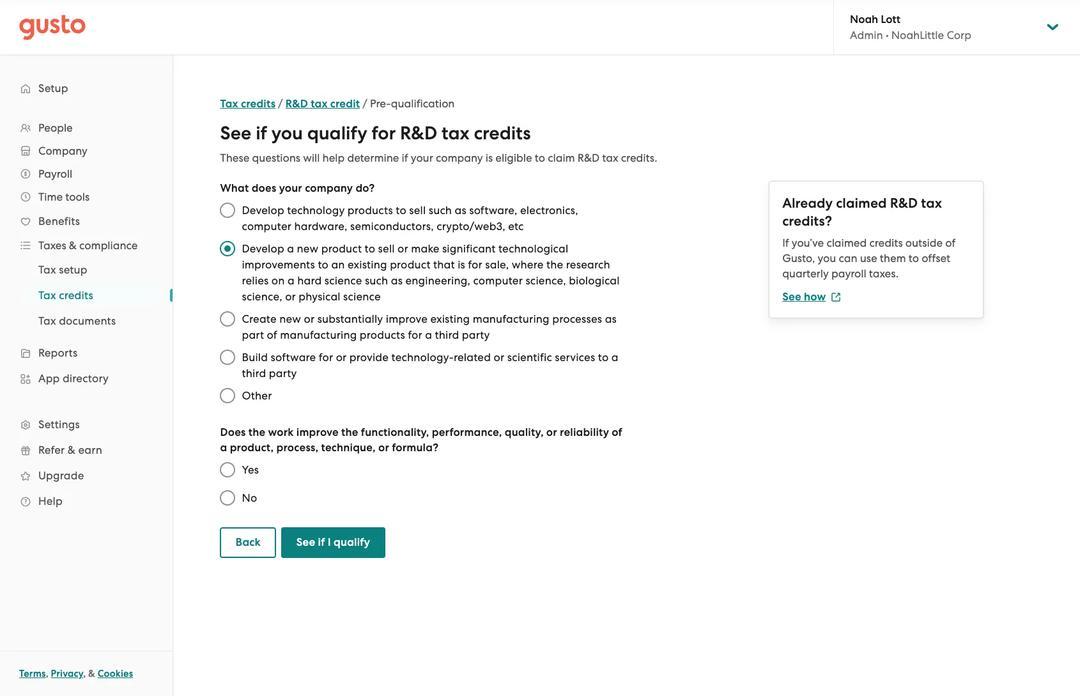 Task type: vqa. For each thing, say whether or not it's contained in the screenshot.
PAYROLL Dropdown Button at the top of the page
yes



Task type: locate. For each thing, give the bounding box(es) containing it.
payroll
[[38, 167, 72, 180]]

qualify inside button
[[334, 536, 370, 549]]

you
[[271, 122, 303, 144], [818, 252, 836, 265]]

2 horizontal spatial if
[[402, 151, 408, 164]]

electronics,
[[520, 204, 578, 217]]

third inside build software for or provide technology-related or scientific services to a third party
[[242, 367, 266, 380]]

for inside develop a new product to sell or make significant technological improvements to an existing product that is for sale, where the research relies on a hard science such as engineering, computer science, biological science, or physical science
[[468, 258, 482, 271]]

qualify right i
[[334, 536, 370, 549]]

a
[[287, 242, 294, 255], [288, 274, 295, 287], [425, 329, 432, 341], [611, 351, 618, 364], [220, 441, 227, 454]]

0 vertical spatial &
[[69, 239, 77, 252]]

is left eligible
[[486, 151, 493, 164]]

the down technological
[[546, 258, 563, 271]]

0 horizontal spatial if
[[256, 122, 267, 144]]

0 horizontal spatial see
[[220, 122, 251, 144]]

improve
[[386, 313, 428, 325], [296, 426, 339, 439]]

sell inside develop technology products to sell such as software, electronics, computer hardware, semiconductors, crypto/web3, etc
[[409, 204, 426, 217]]

2 vertical spatial as
[[605, 313, 617, 325]]

etc
[[508, 220, 524, 233]]

1 vertical spatial is
[[458, 258, 465, 271]]

of right reliability
[[612, 426, 622, 439]]

, left the privacy
[[46, 668, 48, 679]]

0 vertical spatial your
[[411, 151, 433, 164]]

1 horizontal spatial /
[[363, 97, 367, 110]]

products down do?
[[348, 204, 393, 217]]

improve up technology-
[[386, 313, 428, 325]]

claimed right already
[[836, 195, 887, 212]]

as inside develop technology products to sell such as software, electronics, computer hardware, semiconductors, crypto/web3, etc
[[455, 204, 466, 217]]

1 vertical spatial such
[[365, 274, 388, 287]]

does
[[220, 426, 246, 439]]

the up "technique,"
[[341, 426, 358, 439]]

0 vertical spatial existing
[[348, 258, 387, 271]]

0 vertical spatial qualify
[[307, 122, 367, 144]]

r&d up outside
[[890, 195, 918, 212]]

1 vertical spatial party
[[269, 367, 297, 380]]

1 vertical spatial products
[[360, 329, 405, 341]]

0 horizontal spatial ,
[[46, 668, 48, 679]]

technological
[[498, 242, 568, 255]]

r&d down qualification
[[400, 122, 437, 144]]

your right "determine"
[[411, 151, 433, 164]]

see for see how
[[782, 290, 801, 304]]

reports link
[[13, 341, 160, 364]]

science down an
[[325, 274, 362, 287]]

develop inside develop a new product to sell or make significant technological improvements to an existing product that is for sale, where the research relies on a hard science such as engineering, computer science, biological science, or physical science
[[242, 242, 284, 255]]

will
[[303, 151, 320, 164]]

a down does
[[220, 441, 227, 454]]

party
[[462, 329, 490, 341], [269, 367, 297, 380]]

1 vertical spatial develop
[[242, 242, 284, 255]]

improve up process,
[[296, 426, 339, 439]]

1 horizontal spatial product
[[390, 258, 431, 271]]

do?
[[356, 182, 375, 195]]

1 vertical spatial computer
[[473, 274, 523, 287]]

0 vertical spatial such
[[429, 204, 452, 217]]

1 horizontal spatial is
[[486, 151, 493, 164]]

0 vertical spatial company
[[436, 151, 483, 164]]

2 horizontal spatial as
[[605, 313, 617, 325]]

2 / from the left
[[363, 97, 367, 110]]

/ left r&d tax credit link
[[278, 97, 283, 110]]

computer
[[242, 220, 292, 233], [473, 274, 523, 287]]

to up semiconductors,
[[396, 204, 406, 217]]

0 vertical spatial tax credits link
[[220, 97, 276, 111]]

& left the "cookies" button
[[88, 668, 95, 679]]

i
[[328, 536, 331, 549]]

2 horizontal spatial see
[[782, 290, 801, 304]]

credits up tax documents on the top of the page
[[59, 289, 93, 302]]

such up substantially
[[365, 274, 388, 287]]

as left engineering,
[[391, 274, 403, 287]]

party down software
[[269, 367, 297, 380]]

1 vertical spatial you
[[818, 252, 836, 265]]

admin
[[850, 29, 883, 42]]

tax down the taxes
[[38, 263, 56, 276]]

0 horizontal spatial third
[[242, 367, 266, 380]]

the up product,
[[249, 426, 265, 439]]

the inside develop a new product to sell or make significant technological improvements to an existing product that is for sale, where the research relies on a hard science such as engineering, computer science, biological science, or physical science
[[546, 258, 563, 271]]

2 vertical spatial see
[[296, 536, 315, 549]]

1 vertical spatial third
[[242, 367, 266, 380]]

of for create new or substantially improve existing manufacturing processes as part of manufacturing products for a third party
[[267, 329, 277, 341]]

a up technology-
[[425, 329, 432, 341]]

to inside if you've claimed credits outside of gusto, you can use them to offset quarterly payroll taxes.
[[909, 252, 919, 265]]

1 vertical spatial new
[[279, 313, 301, 325]]

tax down tax setup
[[38, 289, 56, 302]]

products
[[348, 204, 393, 217], [360, 329, 405, 341]]

if left i
[[318, 536, 325, 549]]

1 develop from the top
[[242, 204, 284, 217]]

0 horizontal spatial of
[[267, 329, 277, 341]]

claim
[[548, 151, 575, 164]]

documents
[[59, 314, 116, 327]]

taxes & compliance button
[[13, 234, 160, 257]]

tax
[[311, 97, 328, 111], [442, 122, 470, 144], [602, 151, 618, 164], [921, 195, 942, 212]]

1 vertical spatial qualify
[[334, 536, 370, 549]]

a right on
[[288, 274, 295, 287]]

0 horizontal spatial tax credits link
[[23, 284, 160, 307]]

for inside create new or substantially improve existing manufacturing processes as part of manufacturing products for a third party
[[408, 329, 422, 341]]

new
[[297, 242, 319, 255], [279, 313, 301, 325]]

manufacturing
[[473, 313, 550, 325], [280, 329, 357, 341]]

1 vertical spatial &
[[68, 444, 75, 456]]

0 vertical spatial if
[[256, 122, 267, 144]]

or right quality,
[[546, 426, 557, 439]]

1 vertical spatial improve
[[296, 426, 339, 439]]

such up crypto/web3,
[[429, 204, 452, 217]]

computer down does
[[242, 220, 292, 233]]

computer down "sale,"
[[473, 274, 523, 287]]

create new or substantially improve existing manufacturing processes as part of manufacturing products for a third party
[[242, 313, 617, 341]]

or
[[398, 242, 408, 255], [285, 290, 296, 303], [304, 313, 315, 325], [336, 351, 347, 364], [494, 351, 504, 364], [546, 426, 557, 439], [378, 441, 389, 454]]

of right part
[[267, 329, 277, 341]]

of
[[945, 236, 956, 249], [267, 329, 277, 341], [612, 426, 622, 439]]

1 vertical spatial sell
[[378, 242, 395, 255]]

third inside create new or substantially improve existing manufacturing processes as part of manufacturing products for a third party
[[435, 329, 459, 341]]

1 horizontal spatial see
[[296, 536, 315, 549]]

list containing people
[[0, 116, 173, 514]]

1 vertical spatial science,
[[242, 290, 282, 303]]

qualify
[[307, 122, 367, 144], [334, 536, 370, 549]]

credits inside tax credits link
[[59, 289, 93, 302]]

for down significant
[[468, 258, 482, 271]]

1 vertical spatial as
[[391, 274, 403, 287]]

list containing tax setup
[[0, 257, 173, 334]]

2 horizontal spatial of
[[945, 236, 956, 249]]

1 vertical spatial claimed
[[827, 236, 867, 249]]

if for see if i qualify
[[318, 536, 325, 549]]

1 vertical spatial see
[[782, 290, 801, 304]]

credits up them
[[870, 236, 903, 249]]

tax up these
[[220, 97, 238, 111]]

& left earn
[[68, 444, 75, 456]]

see how
[[782, 290, 826, 304]]

product up an
[[321, 242, 362, 255]]

tax setup link
[[23, 258, 160, 281]]

, left the "cookies" button
[[83, 668, 86, 679]]

yes
[[242, 463, 259, 476]]

company left eligible
[[436, 151, 483, 164]]

of inside does the work improve the functionality, performance, quality, or reliability of a product, process, technique, or formula?
[[612, 426, 622, 439]]

Develop a new product to sell or make significant technological improvements to an existing product that is for sale, where the research relies on a hard science such as engineering, computer science, biological science, or physical science radio
[[214, 235, 242, 263]]

does
[[252, 182, 276, 195]]

0 horizontal spatial /
[[278, 97, 283, 110]]

product down 'make'
[[390, 258, 431, 271]]

2 vertical spatial of
[[612, 426, 622, 439]]

if
[[256, 122, 267, 144], [402, 151, 408, 164], [318, 536, 325, 549]]

0 vertical spatial manufacturing
[[473, 313, 550, 325]]

Create new or substantially improve existing manufacturing processes as part of manufacturing products for a third party radio
[[214, 305, 242, 333]]

1 horizontal spatial party
[[462, 329, 490, 341]]

0 vertical spatial computer
[[242, 220, 292, 233]]

noahlittle
[[891, 29, 944, 42]]

related
[[454, 351, 491, 364]]

0 vertical spatial see
[[220, 122, 251, 144]]

see inside button
[[296, 536, 315, 549]]

scientific
[[507, 351, 552, 364]]

a right the services
[[611, 351, 618, 364]]

1 horizontal spatial if
[[318, 536, 325, 549]]

as right processes at the right top of page
[[605, 313, 617, 325]]

develop a new product to sell or make significant technological improvements to an existing product that is for sale, where the research relies on a hard science such as engineering, computer science, biological science, or physical science
[[242, 242, 620, 303]]

if for see if you qualify for r&d tax credits
[[256, 122, 267, 144]]

sell up semiconductors,
[[409, 204, 426, 217]]

products up provide
[[360, 329, 405, 341]]

science, down relies
[[242, 290, 282, 303]]

0 horizontal spatial such
[[365, 274, 388, 287]]

setup
[[59, 263, 87, 276]]

1 horizontal spatial sell
[[409, 204, 426, 217]]

tax up outside
[[921, 195, 942, 212]]

manufacturing up software
[[280, 329, 357, 341]]

is right that
[[458, 258, 465, 271]]

party up related
[[462, 329, 490, 341]]

0 vertical spatial claimed
[[836, 195, 887, 212]]

0 horizontal spatial science,
[[242, 290, 282, 303]]

science up substantially
[[343, 290, 381, 303]]

to left claim
[[535, 151, 545, 164]]

physical
[[299, 290, 340, 303]]

2 horizontal spatial the
[[546, 258, 563, 271]]

setup link
[[13, 77, 160, 100]]

already
[[782, 195, 833, 212]]

if inside button
[[318, 536, 325, 549]]

0 horizontal spatial existing
[[348, 258, 387, 271]]

see left how
[[782, 290, 801, 304]]

0 vertical spatial third
[[435, 329, 459, 341]]

0 vertical spatial new
[[297, 242, 319, 255]]

1 horizontal spatial computer
[[473, 274, 523, 287]]

& inside dropdown button
[[69, 239, 77, 252]]

benefits link
[[13, 210, 160, 233]]

new right create
[[279, 313, 301, 325]]

2 vertical spatial &
[[88, 668, 95, 679]]

your right does
[[279, 182, 302, 195]]

1 horizontal spatial tax credits link
[[220, 97, 276, 111]]

r&d tax credit link
[[286, 97, 360, 111]]

for up technology-
[[408, 329, 422, 341]]

1 horizontal spatial the
[[341, 426, 358, 439]]

third down build
[[242, 367, 266, 380]]

0 horizontal spatial sell
[[378, 242, 395, 255]]

/
[[278, 97, 283, 110], [363, 97, 367, 110]]

as up crypto/web3,
[[455, 204, 466, 217]]

0 vertical spatial product
[[321, 242, 362, 255]]

to right the services
[[598, 351, 609, 364]]

1 vertical spatial of
[[267, 329, 277, 341]]

performance,
[[432, 426, 502, 439]]

terms
[[19, 668, 46, 679]]

1 horizontal spatial third
[[435, 329, 459, 341]]

/ left pre-
[[363, 97, 367, 110]]

where
[[512, 258, 544, 271]]

technology
[[287, 204, 345, 217]]

1 list from the top
[[0, 116, 173, 514]]

develop inside develop technology products to sell such as software, electronics, computer hardware, semiconductors, crypto/web3, etc
[[242, 204, 284, 217]]

or left 'make'
[[398, 242, 408, 255]]

1 horizontal spatial existing
[[430, 313, 470, 325]]

to inside build software for or provide technology-related or scientific services to a third party
[[598, 351, 609, 364]]

if you've claimed credits outside of gusto, you can use them to offset quarterly payroll taxes.
[[782, 236, 956, 280]]

taxes.
[[869, 267, 899, 280]]

qualify up help
[[307, 122, 367, 144]]

you inside if you've claimed credits outside of gusto, you can use them to offset quarterly payroll taxes.
[[818, 252, 836, 265]]

r&d inside already claimed r&d tax credits?
[[890, 195, 918, 212]]

credits inside if you've claimed credits outside of gusto, you can use them to offset quarterly payroll taxes.
[[870, 236, 903, 249]]

0 vertical spatial party
[[462, 329, 490, 341]]

0 vertical spatial of
[[945, 236, 956, 249]]

eligible
[[496, 151, 532, 164]]

compliance
[[79, 239, 138, 252]]

see if i qualify button
[[281, 527, 386, 558]]

science, down where
[[526, 274, 566, 287]]

1 horizontal spatial such
[[429, 204, 452, 217]]

0 horizontal spatial computer
[[242, 220, 292, 233]]

third up technology-
[[435, 329, 459, 341]]

develop up the improvements
[[242, 242, 284, 255]]

0 vertical spatial as
[[455, 204, 466, 217]]

science
[[325, 274, 362, 287], [343, 290, 381, 303]]

0 horizontal spatial is
[[458, 258, 465, 271]]

tax credits link up these
[[220, 97, 276, 111]]

improvements
[[242, 258, 315, 271]]

existing down engineering,
[[430, 313, 470, 325]]

develop for develop a new product to sell or make significant technological improvements to an existing product that is for sale, where the research relies on a hard science such as engineering, computer science, biological science, or physical science
[[242, 242, 284, 255]]

see for see if you qualify for r&d tax credits
[[220, 122, 251, 144]]

you up the questions
[[271, 122, 303, 144]]

& right the taxes
[[69, 239, 77, 252]]

1 vertical spatial company
[[305, 182, 353, 195]]

1 horizontal spatial as
[[455, 204, 466, 217]]

company up technology
[[305, 182, 353, 195]]

sell inside develop a new product to sell or make significant technological improvements to an existing product that is for sale, where the research relies on a hard science such as engineering, computer science, biological science, or physical science
[[378, 242, 395, 255]]

for right software
[[319, 351, 333, 364]]

1 horizontal spatial improve
[[386, 313, 428, 325]]

to down outside
[[909, 252, 919, 265]]

credits up the questions
[[241, 97, 276, 111]]

formula?
[[392, 441, 439, 454]]

back
[[236, 536, 261, 549]]

1 vertical spatial manufacturing
[[280, 329, 357, 341]]

work
[[268, 426, 294, 439]]

see if you qualify for r&d tax credits
[[220, 122, 531, 144]]

develop down does
[[242, 204, 284, 217]]

0 horizontal spatial as
[[391, 274, 403, 287]]

0 horizontal spatial improve
[[296, 426, 339, 439]]

0 horizontal spatial party
[[269, 367, 297, 380]]

app directory link
[[13, 367, 160, 390]]

list
[[0, 116, 173, 514], [0, 257, 173, 334]]

taxes & compliance
[[38, 239, 138, 252]]

sell down semiconductors,
[[378, 242, 395, 255]]

privacy
[[51, 668, 83, 679]]

0 vertical spatial you
[[271, 122, 303, 144]]

manufacturing up scientific
[[473, 313, 550, 325]]

2 develop from the top
[[242, 242, 284, 255]]

gusto navigation element
[[0, 55, 173, 534]]

1 vertical spatial existing
[[430, 313, 470, 325]]

see left i
[[296, 536, 315, 549]]

1 horizontal spatial of
[[612, 426, 622, 439]]

0 horizontal spatial company
[[305, 182, 353, 195]]

1 vertical spatial product
[[390, 258, 431, 271]]

or left physical
[[285, 290, 296, 303]]

of up offset in the top right of the page
[[945, 236, 956, 249]]

home image
[[19, 14, 86, 40]]

technique,
[[321, 441, 376, 454]]

tax left credits.
[[602, 151, 618, 164]]

tax credits link
[[220, 97, 276, 111], [23, 284, 160, 307]]

what
[[220, 182, 249, 195]]

1 horizontal spatial science,
[[526, 274, 566, 287]]

1 vertical spatial tax credits link
[[23, 284, 160, 307]]

if up the questions
[[256, 122, 267, 144]]

2 list from the top
[[0, 257, 173, 334]]

existing right an
[[348, 258, 387, 271]]

2 vertical spatial if
[[318, 536, 325, 549]]

claimed up can
[[827, 236, 867, 249]]

see up these
[[220, 122, 251, 144]]

help
[[38, 495, 63, 507]]

or down physical
[[304, 313, 315, 325]]

tax credits link inside "list"
[[23, 284, 160, 307]]

0 vertical spatial improve
[[386, 313, 428, 325]]

tax
[[220, 97, 238, 111], [38, 263, 56, 276], [38, 289, 56, 302], [38, 314, 56, 327]]

tax down tax credits
[[38, 314, 56, 327]]

of inside create new or substantially improve existing manufacturing processes as part of manufacturing products for a third party
[[267, 329, 277, 341]]

new down hardware, on the left top of page
[[297, 242, 319, 255]]

such inside develop a new product to sell or make significant technological improvements to an existing product that is for sale, where the research relies on a hard science such as engineering, computer science, biological science, or physical science
[[365, 274, 388, 287]]

tax for tax credits / r&d tax credit / pre-qualification
[[220, 97, 238, 111]]

1 horizontal spatial you
[[818, 252, 836, 265]]

tax credits link up tax documents link
[[23, 284, 160, 307]]

taxes
[[38, 239, 66, 252]]

credit
[[330, 97, 360, 111]]



Task type: describe. For each thing, give the bounding box(es) containing it.
product,
[[230, 441, 274, 454]]

terms , privacy , & cookies
[[19, 668, 133, 679]]

0 horizontal spatial you
[[271, 122, 303, 144]]

0 horizontal spatial product
[[321, 242, 362, 255]]

time tools button
[[13, 185, 160, 208]]

Other radio
[[214, 382, 242, 410]]

pre-
[[370, 97, 391, 110]]

build software for or provide technology-related or scientific services to a third party
[[242, 351, 618, 380]]

tax setup
[[38, 263, 87, 276]]

if
[[782, 236, 789, 249]]

tax for tax setup
[[38, 263, 56, 276]]

of for does the work improve the functionality, performance, quality, or reliability of a product, process, technique, or formula?
[[612, 426, 622, 439]]

tax inside already claimed r&d tax credits?
[[921, 195, 942, 212]]

gusto,
[[782, 252, 815, 265]]

•
[[886, 29, 889, 42]]

refer
[[38, 444, 65, 456]]

Build software for or provide technology-related or scientific services to a third party radio
[[214, 343, 242, 371]]

other
[[242, 389, 272, 402]]

r&d left credit
[[286, 97, 308, 111]]

2 , from the left
[[83, 668, 86, 679]]

party inside create new or substantially improve existing manufacturing processes as part of manufacturing products for a third party
[[462, 329, 490, 341]]

benefits
[[38, 215, 80, 228]]

tax up these questions will help determine if your company is eligible to claim r&d tax credits.
[[442, 122, 470, 144]]

create
[[242, 313, 277, 325]]

1 vertical spatial if
[[402, 151, 408, 164]]

a up the improvements
[[287, 242, 294, 255]]

1 horizontal spatial manufacturing
[[473, 313, 550, 325]]

already claimed r&d tax credits?
[[782, 195, 942, 229]]

existing inside create new or substantially improve existing manufacturing processes as part of manufacturing products for a third party
[[430, 313, 470, 325]]

research
[[566, 258, 610, 271]]

tax documents link
[[23, 309, 160, 332]]

tax for tax documents
[[38, 314, 56, 327]]

new inside create new or substantially improve existing manufacturing processes as part of manufacturing products for a third party
[[279, 313, 301, 325]]

qualify for i
[[334, 536, 370, 549]]

does the work improve the functionality, performance, quality, or reliability of a product, process, technique, or formula?
[[220, 426, 622, 454]]

make
[[411, 242, 439, 255]]

questions
[[252, 151, 300, 164]]

develop for develop technology products to sell such as software, electronics, computer hardware, semiconductors, crypto/web3, etc
[[242, 204, 284, 217]]

reports
[[38, 346, 78, 359]]

qualify for you
[[307, 122, 367, 144]]

biological
[[569, 274, 620, 287]]

payroll button
[[13, 162, 160, 185]]

of inside if you've claimed credits outside of gusto, you can use them to offset quarterly payroll taxes.
[[945, 236, 956, 249]]

outside
[[906, 236, 943, 249]]

credits up eligible
[[474, 122, 531, 144]]

services
[[555, 351, 595, 364]]

new inside develop a new product to sell or make significant technological improvements to an existing product that is for sale, where the research relies on a hard science such as engineering, computer science, biological science, or physical science
[[297, 242, 319, 255]]

as inside create new or substantially improve existing manufacturing processes as part of manufacturing products for a third party
[[605, 313, 617, 325]]

0 vertical spatial science,
[[526, 274, 566, 287]]

for up "determine"
[[372, 122, 396, 144]]

relies
[[242, 274, 269, 287]]

to down semiconductors,
[[365, 242, 375, 255]]

1 , from the left
[[46, 668, 48, 679]]

existing inside develop a new product to sell or make significant technological improvements to an existing product that is for sale, where the research relies on a hard science such as engineering, computer science, biological science, or physical science
[[348, 258, 387, 271]]

no
[[242, 492, 257, 504]]

crypto/web3,
[[437, 220, 505, 233]]

claimed inside if you've claimed credits outside of gusto, you can use them to offset quarterly payroll taxes.
[[827, 236, 867, 249]]

processes
[[552, 313, 602, 325]]

these
[[220, 151, 250, 164]]

a inside build software for or provide technology-related or scientific services to a third party
[[611, 351, 618, 364]]

products inside create new or substantially improve existing manufacturing processes as part of manufacturing products for a third party
[[360, 329, 405, 341]]

tax left credit
[[311, 97, 328, 111]]

computer inside develop a new product to sell or make significant technological improvements to an existing product that is for sale, where the research relies on a hard science such as engineering, computer science, biological science, or physical science
[[473, 274, 523, 287]]

time
[[38, 190, 63, 203]]

upgrade link
[[13, 464, 160, 487]]

a inside does the work improve the functionality, performance, quality, or reliability of a product, process, technique, or formula?
[[220, 441, 227, 454]]

see for see if i qualify
[[296, 536, 315, 549]]

cookies
[[98, 668, 133, 679]]

or right related
[[494, 351, 504, 364]]

r&d right claim
[[578, 151, 600, 164]]

upgrade
[[38, 469, 84, 482]]

reliability
[[560, 426, 609, 439]]

use
[[860, 252, 877, 265]]

tax credits
[[38, 289, 93, 302]]

Develop technology products to sell such as software, electronics, computer hardware, semiconductors, crypto/web3, etc radio
[[214, 196, 242, 224]]

claimed inside already claimed r&d tax credits?
[[836, 195, 887, 212]]

or inside create new or substantially improve existing manufacturing processes as part of manufacturing products for a third party
[[304, 313, 315, 325]]

0 vertical spatial science
[[325, 274, 362, 287]]

1 vertical spatial science
[[343, 290, 381, 303]]

help
[[323, 151, 345, 164]]

refer & earn
[[38, 444, 102, 456]]

to left an
[[318, 258, 329, 271]]

computer inside develop technology products to sell such as software, electronics, computer hardware, semiconductors, crypto/web3, etc
[[242, 220, 292, 233]]

can
[[839, 252, 857, 265]]

earn
[[78, 444, 102, 456]]

see how link
[[782, 290, 841, 304]]

significant
[[442, 242, 496, 255]]

tax documents
[[38, 314, 116, 327]]

payroll
[[831, 267, 866, 280]]

cookies button
[[98, 666, 133, 681]]

credits?
[[782, 213, 832, 229]]

& for compliance
[[69, 239, 77, 252]]

such inside develop technology products to sell such as software, electronics, computer hardware, semiconductors, crypto/web3, etc
[[429, 204, 452, 217]]

tax for tax credits
[[38, 289, 56, 302]]

terms link
[[19, 668, 46, 679]]

0 horizontal spatial the
[[249, 426, 265, 439]]

No radio
[[214, 484, 242, 512]]

back button
[[220, 527, 276, 558]]

to inside develop technology products to sell such as software, electronics, computer hardware, semiconductors, crypto/web3, etc
[[396, 204, 406, 217]]

these questions will help determine if your company is eligible to claim r&d tax credits.
[[220, 151, 657, 164]]

is inside develop a new product to sell or make significant technological improvements to an existing product that is for sale, where the research relies on a hard science such as engineering, computer science, biological science, or physical science
[[458, 258, 465, 271]]

semiconductors,
[[350, 220, 434, 233]]

process,
[[276, 441, 318, 454]]

offset
[[922, 252, 950, 265]]

1 horizontal spatial your
[[411, 151, 433, 164]]

functionality,
[[361, 426, 429, 439]]

as inside develop a new product to sell or make significant technological improvements to an existing product that is for sale, where the research relies on a hard science such as engineering, computer science, biological science, or physical science
[[391, 274, 403, 287]]

app
[[38, 372, 60, 385]]

tools
[[65, 190, 90, 203]]

sale,
[[485, 258, 509, 271]]

noah lott admin • noahlittle corp
[[850, 13, 971, 42]]

improve inside create new or substantially improve existing manufacturing processes as part of manufacturing products for a third party
[[386, 313, 428, 325]]

see if i qualify
[[296, 536, 370, 549]]

or left provide
[[336, 351, 347, 364]]

build
[[242, 351, 268, 364]]

corp
[[947, 29, 971, 42]]

what does your company do?
[[220, 182, 375, 195]]

1 / from the left
[[278, 97, 283, 110]]

technology-
[[391, 351, 454, 364]]

part
[[242, 329, 264, 341]]

hardware,
[[294, 220, 347, 233]]

a inside create new or substantially improve existing manufacturing processes as part of manufacturing products for a third party
[[425, 329, 432, 341]]

or down functionality,
[[378, 441, 389, 454]]

0 vertical spatial is
[[486, 151, 493, 164]]

hard
[[297, 274, 322, 287]]

products inside develop technology products to sell such as software, electronics, computer hardware, semiconductors, crypto/web3, etc
[[348, 204, 393, 217]]

0 horizontal spatial your
[[279, 182, 302, 195]]

quality,
[[505, 426, 544, 439]]

& for earn
[[68, 444, 75, 456]]

time tools
[[38, 190, 90, 203]]

party inside build software for or provide technology-related or scientific services to a third party
[[269, 367, 297, 380]]

for inside build software for or provide technology-related or scientific services to a third party
[[319, 351, 333, 364]]

them
[[880, 252, 906, 265]]

help link
[[13, 490, 160, 513]]

improve inside does the work improve the functionality, performance, quality, or reliability of a product, process, technique, or formula?
[[296, 426, 339, 439]]

an
[[331, 258, 345, 271]]

0 horizontal spatial manufacturing
[[280, 329, 357, 341]]

quarterly
[[782, 267, 829, 280]]

software
[[271, 351, 316, 364]]

company button
[[13, 139, 160, 162]]

1 horizontal spatial company
[[436, 151, 483, 164]]

you've
[[792, 236, 824, 249]]

Yes radio
[[214, 456, 242, 484]]

company
[[38, 144, 87, 157]]

qualification
[[391, 97, 455, 110]]



